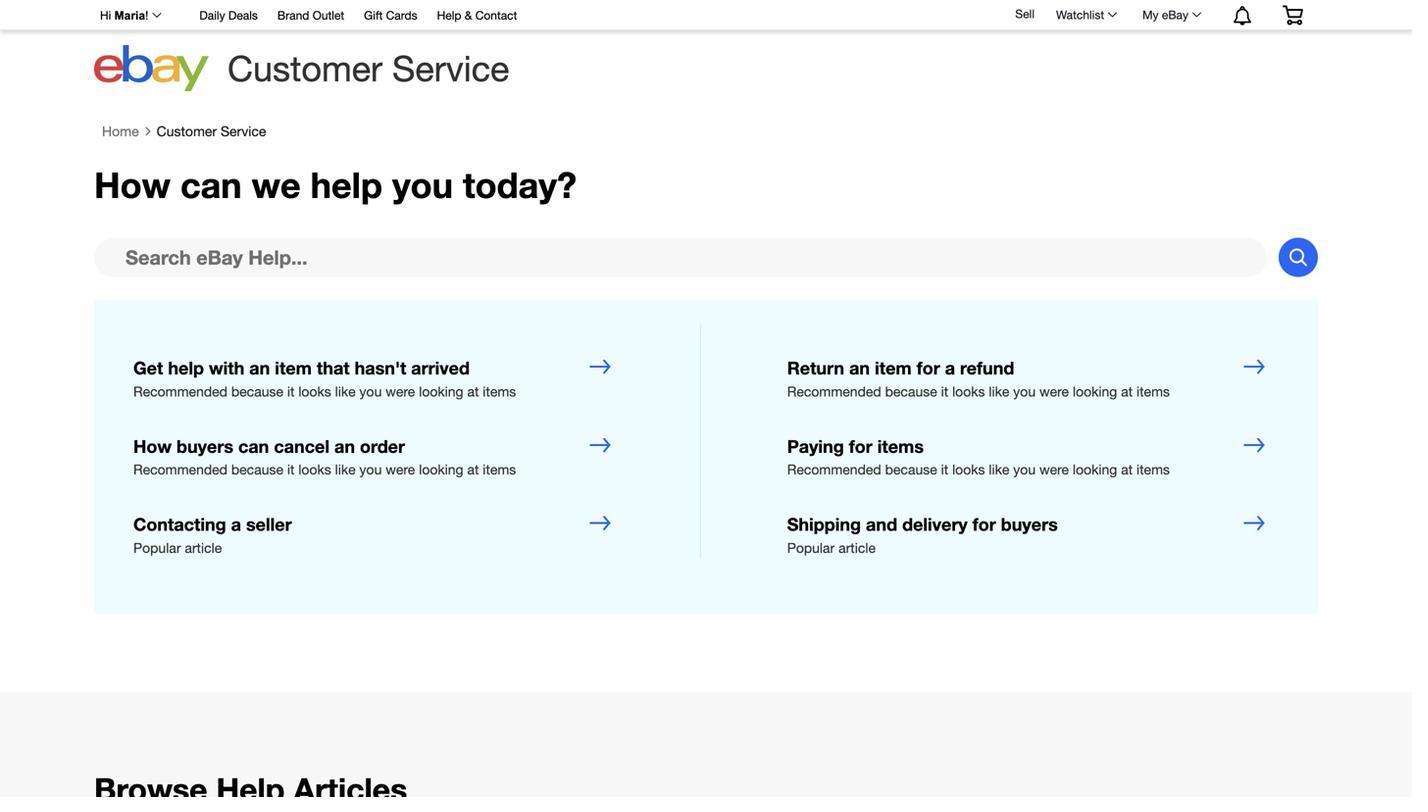 Task type: locate. For each thing, give the bounding box(es) containing it.
shipping and delivery for buyers popular article
[[787, 514, 1058, 556]]

can
[[180, 164, 242, 206], [238, 436, 269, 457]]

0 vertical spatial buyers
[[177, 436, 233, 457]]

1 vertical spatial service
[[221, 123, 266, 139]]

0 horizontal spatial customer
[[157, 123, 217, 139]]

0 horizontal spatial service
[[221, 123, 266, 139]]

0 vertical spatial can
[[180, 164, 242, 206]]

buyers down 'with'
[[177, 436, 233, 457]]

0 horizontal spatial for
[[849, 436, 873, 457]]

home
[[102, 123, 139, 139]]

looking inside how buyers can cancel an order recommended because it looks like you were looking at items
[[419, 462, 464, 478]]

0 vertical spatial customer service
[[228, 48, 509, 89]]

0 vertical spatial service
[[392, 48, 509, 89]]

1 vertical spatial how
[[133, 436, 172, 457]]

help & contact link
[[437, 5, 517, 27]]

0 horizontal spatial popular
[[133, 540, 181, 556]]

and
[[866, 514, 898, 535]]

at inside how buyers can cancel an order recommended because it looks like you were looking at items
[[467, 462, 479, 478]]

because down cancel on the left bottom of page
[[231, 462, 283, 478]]

items inside how buyers can cancel an order recommended because it looks like you were looking at items
[[483, 462, 516, 478]]

delivery
[[902, 514, 968, 535]]

!
[[145, 9, 148, 22]]

at inside 'return an item for a refund recommended because it looks like you were looking at items'
[[1121, 383, 1133, 400]]

help right we at the top of the page
[[311, 164, 382, 206]]

recommended down get
[[133, 383, 228, 400]]

it inside 'return an item for a refund recommended because it looks like you were looking at items'
[[941, 383, 949, 400]]

home link
[[102, 123, 139, 140]]

an left order
[[334, 436, 355, 457]]

looks down refund
[[953, 383, 985, 400]]

service inside banner
[[392, 48, 509, 89]]

customer right "home"
[[157, 123, 217, 139]]

it up delivery
[[941, 462, 949, 478]]

recommended down return
[[787, 383, 882, 400]]

like
[[335, 383, 356, 400], [989, 383, 1010, 400], [335, 462, 356, 478], [989, 462, 1010, 478]]

can down customer service link at the left
[[180, 164, 242, 206]]

1 vertical spatial help
[[168, 357, 204, 379]]

were inside get help with an item that hasn't arrived recommended because it looks like you were looking at items
[[386, 383, 415, 400]]

cards
[[386, 8, 417, 22]]

gift cards
[[364, 8, 417, 22]]

service up we at the top of the page
[[221, 123, 266, 139]]

like inside get help with an item that hasn't arrived recommended because it looks like you were looking at items
[[335, 383, 356, 400]]

popular down shipping
[[787, 540, 835, 556]]

0 vertical spatial customer
[[228, 48, 383, 89]]

paying
[[787, 436, 844, 457]]

looks
[[299, 383, 331, 400], [953, 383, 985, 400], [299, 462, 331, 478], [953, 462, 985, 478]]

2 item from the left
[[875, 357, 912, 379]]

an inside 'return an item for a refund recommended because it looks like you were looking at items'
[[850, 357, 870, 379]]

like down get help with an item that hasn't arrived recommended because it looks like you were looking at items
[[335, 462, 356, 478]]

article
[[185, 540, 222, 556], [839, 540, 876, 556]]

it up cancel on the left bottom of page
[[287, 383, 295, 400]]

watchlist link
[[1046, 3, 1126, 26]]

1 vertical spatial can
[[238, 436, 269, 457]]

for left refund
[[917, 357, 940, 379]]

1 horizontal spatial item
[[875, 357, 912, 379]]

1 vertical spatial customer
[[157, 123, 217, 139]]

looking inside get help with an item that hasn't arrived recommended because it looks like you were looking at items
[[419, 383, 464, 400]]

customer
[[228, 48, 383, 89], [157, 123, 217, 139]]

it up paying for items recommended because it looks like you were looking at items
[[941, 383, 949, 400]]

with
[[209, 357, 245, 379]]

items inside 'return an item for a refund recommended because it looks like you were looking at items'
[[1137, 383, 1170, 400]]

2 article from the left
[[839, 540, 876, 556]]

article down contacting
[[185, 540, 222, 556]]

an inside how buyers can cancel an order recommended because it looks like you were looking at items
[[334, 436, 355, 457]]

item inside 'return an item for a refund recommended because it looks like you were looking at items'
[[875, 357, 912, 379]]

item right return
[[875, 357, 912, 379]]

how down get
[[133, 436, 172, 457]]

like inside how buyers can cancel an order recommended because it looks like you were looking at items
[[335, 462, 356, 478]]

for for delivery
[[973, 514, 996, 535]]

1 horizontal spatial customer
[[228, 48, 383, 89]]

watchlist
[[1056, 8, 1105, 22]]

a left refund
[[945, 357, 955, 379]]

customer service down gift at the left of the page
[[228, 48, 509, 89]]

customer service
[[228, 48, 509, 89], [157, 123, 266, 139]]

article down the and
[[839, 540, 876, 556]]

0 vertical spatial how
[[94, 164, 171, 206]]

how
[[94, 164, 171, 206], [133, 436, 172, 457]]

1 horizontal spatial a
[[945, 357, 955, 379]]

looks inside 'return an item for a refund recommended because it looks like you were looking at items'
[[953, 383, 985, 400]]

0 horizontal spatial item
[[275, 357, 312, 379]]

my
[[1143, 8, 1159, 22]]

1 horizontal spatial help
[[311, 164, 382, 206]]

item
[[275, 357, 312, 379], [875, 357, 912, 379]]

popular
[[133, 540, 181, 556], [787, 540, 835, 556]]

help
[[311, 164, 382, 206], [168, 357, 204, 379]]

article inside contacting a seller popular article
[[185, 540, 222, 556]]

looks up delivery
[[953, 462, 985, 478]]

2 vertical spatial for
[[973, 514, 996, 535]]

you
[[392, 164, 453, 206], [360, 383, 382, 400], [1014, 383, 1036, 400], [360, 462, 382, 478], [1014, 462, 1036, 478]]

customer service link
[[157, 123, 266, 140]]

an right 'with'
[[249, 357, 270, 379]]

how buyers can cancel an order recommended because it looks like you were looking at items
[[133, 436, 516, 478]]

contacting
[[133, 514, 226, 535]]

like down that in the top left of the page
[[335, 383, 356, 400]]

customer down brand outlet link
[[228, 48, 383, 89]]

gift
[[364, 8, 383, 22]]

recommended
[[133, 383, 228, 400], [787, 383, 882, 400], [133, 462, 228, 478], [787, 462, 882, 478]]

customer service inside the how can we help you today? main content
[[157, 123, 266, 139]]

refund
[[960, 357, 1015, 379]]

popular down contacting
[[133, 540, 181, 556]]

help right get
[[168, 357, 204, 379]]

2 horizontal spatial an
[[850, 357, 870, 379]]

looks inside paying for items recommended because it looks like you were looking at items
[[953, 462, 985, 478]]

buyers down paying for items recommended because it looks like you were looking at items
[[1001, 514, 1058, 535]]

an
[[249, 357, 270, 379], [850, 357, 870, 379], [334, 436, 355, 457]]

0 horizontal spatial article
[[185, 540, 222, 556]]

for inside 'return an item for a refund recommended because it looks like you were looking at items'
[[917, 357, 940, 379]]

hi maria !
[[100, 9, 148, 22]]

how can we help you today?
[[94, 164, 577, 206]]

1 item from the left
[[275, 357, 312, 379]]

buyers
[[177, 436, 233, 457], [1001, 514, 1058, 535]]

buyers inside how buyers can cancel an order recommended because it looks like you were looking at items
[[177, 436, 233, 457]]

help & contact
[[437, 8, 517, 22]]

because up delivery
[[885, 462, 937, 478]]

recommended down paying
[[787, 462, 882, 478]]

1 article from the left
[[185, 540, 222, 556]]

1 vertical spatial buyers
[[1001, 514, 1058, 535]]

an right return
[[850, 357, 870, 379]]

because up paying for items recommended because it looks like you were looking at items
[[885, 383, 937, 400]]

a
[[945, 357, 955, 379], [231, 514, 241, 535]]

it inside how buyers can cancel an order recommended because it looks like you were looking at items
[[287, 462, 295, 478]]

0 vertical spatial a
[[945, 357, 955, 379]]

1 horizontal spatial popular
[[787, 540, 835, 556]]

daily deals
[[199, 8, 258, 22]]

looks down cancel on the left bottom of page
[[299, 462, 331, 478]]

service inside the how can we help you today? main content
[[221, 123, 266, 139]]

were inside 'return an item for a refund recommended because it looks like you were looking at items'
[[1040, 383, 1069, 400]]

for right delivery
[[973, 514, 996, 535]]

a left seller
[[231, 514, 241, 535]]

for
[[917, 357, 940, 379], [849, 436, 873, 457], [973, 514, 996, 535]]

0 horizontal spatial help
[[168, 357, 204, 379]]

&
[[465, 8, 472, 22]]

because inside paying for items recommended because it looks like you were looking at items
[[885, 462, 937, 478]]

outlet
[[313, 8, 344, 22]]

for for item
[[917, 357, 940, 379]]

1 horizontal spatial for
[[917, 357, 940, 379]]

because down 'with'
[[231, 383, 283, 400]]

0 horizontal spatial buyers
[[177, 436, 233, 457]]

customer service up we at the top of the page
[[157, 123, 266, 139]]

0 horizontal spatial an
[[249, 357, 270, 379]]

it
[[287, 383, 295, 400], [941, 383, 949, 400], [287, 462, 295, 478], [941, 462, 949, 478]]

you inside paying for items recommended because it looks like you were looking at items
[[1014, 462, 1036, 478]]

like down 'return an item for a refund recommended because it looks like you were looking at items'
[[989, 462, 1010, 478]]

because inside 'return an item for a refund recommended because it looks like you were looking at items'
[[885, 383, 937, 400]]

1 vertical spatial customer service
[[157, 123, 266, 139]]

1 horizontal spatial an
[[334, 436, 355, 457]]

looks down that in the top left of the page
[[299, 383, 331, 400]]

at inside paying for items recommended because it looks like you were looking at items
[[1121, 462, 1133, 478]]

gift cards link
[[364, 5, 417, 27]]

seller
[[246, 514, 292, 535]]

looking
[[419, 383, 464, 400], [1073, 383, 1118, 400], [419, 462, 464, 478], [1073, 462, 1118, 478]]

ebay
[[1162, 8, 1189, 22]]

arrived
[[411, 357, 470, 379]]

recommended up contacting
[[133, 462, 228, 478]]

1 horizontal spatial service
[[392, 48, 509, 89]]

help inside get help with an item that hasn't arrived recommended because it looks like you were looking at items
[[168, 357, 204, 379]]

it inside get help with an item that hasn't arrived recommended because it looks like you were looking at items
[[287, 383, 295, 400]]

1 vertical spatial a
[[231, 514, 241, 535]]

because
[[231, 383, 283, 400], [885, 383, 937, 400], [231, 462, 283, 478], [885, 462, 937, 478]]

help
[[437, 8, 462, 22]]

0 vertical spatial help
[[311, 164, 382, 206]]

customer inside banner
[[228, 48, 383, 89]]

recommended inside get help with an item that hasn't arrived recommended because it looks like you were looking at items
[[133, 383, 228, 400]]

for right paying
[[849, 436, 873, 457]]

how down home link
[[94, 164, 171, 206]]

customer service inside banner
[[228, 48, 509, 89]]

service
[[392, 48, 509, 89], [221, 123, 266, 139]]

like down refund
[[989, 383, 1010, 400]]

2 horizontal spatial for
[[973, 514, 996, 535]]

cancel
[[274, 436, 330, 457]]

it down cancel on the left bottom of page
[[287, 462, 295, 478]]

1 vertical spatial for
[[849, 436, 873, 457]]

0 horizontal spatial a
[[231, 514, 241, 535]]

customer inside the how can we help you today? main content
[[157, 123, 217, 139]]

return an item for a refund recommended because it looks like you were looking at items
[[787, 357, 1170, 400]]

1 horizontal spatial buyers
[[1001, 514, 1058, 535]]

how inside how buyers can cancel an order recommended because it looks like you were looking at items
[[133, 436, 172, 457]]

daily
[[199, 8, 225, 22]]

a inside 'return an item for a refund recommended because it looks like you were looking at items'
[[945, 357, 955, 379]]

for inside shipping and delivery for buyers popular article
[[973, 514, 996, 535]]

maria
[[114, 9, 145, 22]]

at
[[467, 383, 479, 400], [1121, 383, 1133, 400], [467, 462, 479, 478], [1121, 462, 1133, 478]]

because inside how buyers can cancel an order recommended because it looks like you were looking at items
[[231, 462, 283, 478]]

can left cancel on the left bottom of page
[[238, 436, 269, 457]]

1 popular from the left
[[133, 540, 181, 556]]

were
[[386, 383, 415, 400], [1040, 383, 1069, 400], [386, 462, 415, 478], [1040, 462, 1069, 478]]

service down help
[[392, 48, 509, 89]]

0 vertical spatial for
[[917, 357, 940, 379]]

2 popular from the left
[[787, 540, 835, 556]]

item left that in the top left of the page
[[275, 357, 312, 379]]

1 horizontal spatial article
[[839, 540, 876, 556]]

items
[[483, 383, 516, 400], [1137, 383, 1170, 400], [878, 436, 924, 457], [483, 462, 516, 478], [1137, 462, 1170, 478]]

brand outlet
[[278, 8, 344, 22]]



Task type: describe. For each thing, give the bounding box(es) containing it.
hi
[[100, 9, 111, 22]]

account navigation
[[89, 0, 1318, 30]]

for inside paying for items recommended because it looks like you were looking at items
[[849, 436, 873, 457]]

because inside get help with an item that hasn't arrived recommended because it looks like you were looking at items
[[231, 383, 283, 400]]

were inside how buyers can cancel an order recommended because it looks like you were looking at items
[[386, 462, 415, 478]]

my ebay
[[1143, 8, 1189, 22]]

popular inside shipping and delivery for buyers popular article
[[787, 540, 835, 556]]

Search eBay Help... text field
[[94, 238, 1267, 277]]

today?
[[463, 164, 577, 206]]

recommended inside 'return an item for a refund recommended because it looks like you were looking at items'
[[787, 383, 882, 400]]

at inside get help with an item that hasn't arrived recommended because it looks like you were looking at items
[[467, 383, 479, 400]]

item inside get help with an item that hasn't arrived recommended because it looks like you were looking at items
[[275, 357, 312, 379]]

you inside 'return an item for a refund recommended because it looks like you were looking at items'
[[1014, 383, 1036, 400]]

an inside get help with an item that hasn't arrived recommended because it looks like you were looking at items
[[249, 357, 270, 379]]

how for how can we help you today?
[[94, 164, 171, 206]]

customer service banner
[[89, 0, 1318, 98]]

a inside contacting a seller popular article
[[231, 514, 241, 535]]

hasn't
[[355, 357, 406, 379]]

recommended inside how buyers can cancel an order recommended because it looks like you were looking at items
[[133, 462, 228, 478]]

how can we help you today? main content
[[0, 114, 1412, 797]]

looking inside paying for items recommended because it looks like you were looking at items
[[1073, 462, 1118, 478]]

it inside paying for items recommended because it looks like you were looking at items
[[941, 462, 949, 478]]

my ebay link
[[1132, 3, 1210, 26]]

brand
[[278, 8, 309, 22]]

looks inside how buyers can cancel an order recommended because it looks like you were looking at items
[[299, 462, 331, 478]]

brand outlet link
[[278, 5, 344, 27]]

contacting a seller popular article
[[133, 514, 292, 556]]

contact
[[475, 8, 517, 22]]

how for how buyers can cancel an order recommended because it looks like you were looking at items
[[133, 436, 172, 457]]

were inside paying for items recommended because it looks like you were looking at items
[[1040, 462, 1069, 478]]

article inside shipping and delivery for buyers popular article
[[839, 540, 876, 556]]

can inside how buyers can cancel an order recommended because it looks like you were looking at items
[[238, 436, 269, 457]]

order
[[360, 436, 405, 457]]

buyers inside shipping and delivery for buyers popular article
[[1001, 514, 1058, 535]]

like inside 'return an item for a refund recommended because it looks like you were looking at items'
[[989, 383, 1010, 400]]

your shopping cart image
[[1282, 5, 1305, 25]]

we
[[252, 164, 301, 206]]

paying for items recommended because it looks like you were looking at items
[[787, 436, 1170, 478]]

deals
[[228, 8, 258, 22]]

looks inside get help with an item that hasn't arrived recommended because it looks like you were looking at items
[[299, 383, 331, 400]]

you inside how buyers can cancel an order recommended because it looks like you were looking at items
[[360, 462, 382, 478]]

popular inside contacting a seller popular article
[[133, 540, 181, 556]]

sell link
[[1007, 7, 1044, 21]]

shipping
[[787, 514, 861, 535]]

daily deals link
[[199, 5, 258, 27]]

items inside get help with an item that hasn't arrived recommended because it looks like you were looking at items
[[483, 383, 516, 400]]

like inside paying for items recommended because it looks like you were looking at items
[[989, 462, 1010, 478]]

that
[[317, 357, 350, 379]]

looking inside 'return an item for a refund recommended because it looks like you were looking at items'
[[1073, 383, 1118, 400]]

you inside get help with an item that hasn't arrived recommended because it looks like you were looking at items
[[360, 383, 382, 400]]

get
[[133, 357, 163, 379]]

recommended inside paying for items recommended because it looks like you were looking at items
[[787, 462, 882, 478]]

sell
[[1016, 7, 1035, 21]]

get help with an item that hasn't arrived recommended because it looks like you were looking at items
[[133, 357, 516, 400]]

return
[[787, 357, 845, 379]]



Task type: vqa. For each thing, say whether or not it's contained in the screenshot.
Recommended
yes



